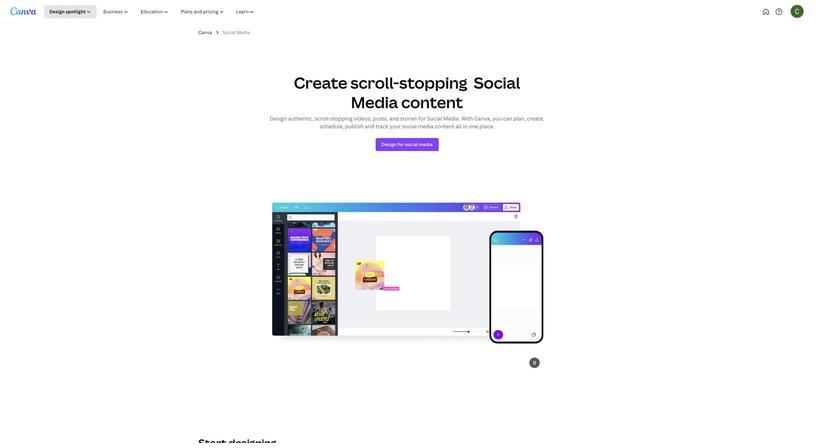 Task type: vqa. For each thing, say whether or not it's contained in the screenshot.
Tara Schultz's Edit
no



Task type: describe. For each thing, give the bounding box(es) containing it.
social media
[[223, 29, 250, 35]]

canva
[[198, 29, 212, 35]]

1 horizontal spatial and
[[390, 115, 399, 122]]

media inside create scroll-stopping  social media content design authentic, scroll-stopping videos, posts, and stories for social media. with canva, you can plan, create, schedule, publish and track your social media content all in one place.
[[351, 92, 398, 113]]

social
[[402, 123, 417, 130]]

0 horizontal spatial scroll-
[[315, 115, 331, 122]]

canva link
[[198, 29, 212, 36]]

top level navigation element
[[44, 5, 282, 18]]

videos,
[[354, 115, 372, 122]]

place.
[[480, 123, 495, 130]]

1 vertical spatial stopping
[[331, 115, 353, 122]]

track
[[376, 123, 388, 130]]

create scroll-stopping  social media content design authentic, scroll-stopping videos, posts, and stories for social media. with canva, you can plan, create, schedule, publish and track your social media content all in one place.
[[270, 72, 544, 130]]

social inside create scroll-stopping  social media content design authentic, scroll-stopping videos, posts, and stories for social media. with canva, you can plan, create, schedule, publish and track your social media content all in one place.
[[427, 115, 442, 122]]

schedule,
[[320, 123, 344, 130]]

one
[[469, 123, 478, 130]]

all
[[456, 123, 462, 130]]



Task type: locate. For each thing, give the bounding box(es) containing it.
publish
[[345, 123, 364, 130]]

scroll-
[[351, 72, 399, 93], [315, 115, 331, 122]]

social
[[223, 29, 236, 35], [427, 115, 442, 122]]

can
[[503, 115, 512, 122]]

stopping
[[399, 72, 468, 93], [331, 115, 353, 122]]

0 horizontal spatial and
[[365, 123, 374, 130]]

0 vertical spatial media
[[237, 29, 250, 35]]

1 horizontal spatial media
[[351, 92, 398, 113]]

content
[[401, 92, 463, 113], [435, 123, 455, 130]]

for
[[419, 115, 426, 122]]

in
[[463, 123, 468, 130]]

canva,
[[474, 115, 492, 122]]

plan,
[[514, 115, 526, 122]]

0 vertical spatial and
[[390, 115, 399, 122]]

1 horizontal spatial scroll-
[[351, 72, 399, 93]]

media
[[237, 29, 250, 35], [351, 92, 398, 113]]

create
[[294, 72, 348, 93]]

and down 'videos,'
[[365, 123, 374, 130]]

0 horizontal spatial media
[[237, 29, 250, 35]]

1 vertical spatial media
[[351, 92, 398, 113]]

0 vertical spatial scroll-
[[351, 72, 399, 93]]

1 vertical spatial social
[[427, 115, 442, 122]]

media.
[[444, 115, 460, 122]]

1 vertical spatial content
[[435, 123, 455, 130]]

0 vertical spatial stopping
[[399, 72, 468, 93]]

0 vertical spatial social
[[223, 29, 236, 35]]

1 vertical spatial and
[[365, 123, 374, 130]]

you
[[493, 115, 502, 122]]

social right canva
[[223, 29, 236, 35]]

your
[[390, 123, 401, 130]]

design
[[270, 115, 287, 122]]

with
[[462, 115, 473, 122]]

1 horizontal spatial social
[[427, 115, 442, 122]]

media
[[418, 123, 434, 130]]

content down media. on the top right
[[435, 123, 455, 130]]

1 vertical spatial scroll-
[[315, 115, 331, 122]]

and up your
[[390, 115, 399, 122]]

authentic,
[[288, 115, 314, 122]]

create,
[[527, 115, 544, 122]]

1 horizontal spatial stopping
[[399, 72, 468, 93]]

social up media
[[427, 115, 442, 122]]

posts,
[[373, 115, 388, 122]]

0 horizontal spatial social
[[223, 29, 236, 35]]

stories
[[400, 115, 417, 122]]

content up for
[[401, 92, 463, 113]]

and
[[390, 115, 399, 122], [365, 123, 374, 130]]

0 vertical spatial content
[[401, 92, 463, 113]]

0 horizontal spatial stopping
[[331, 115, 353, 122]]



